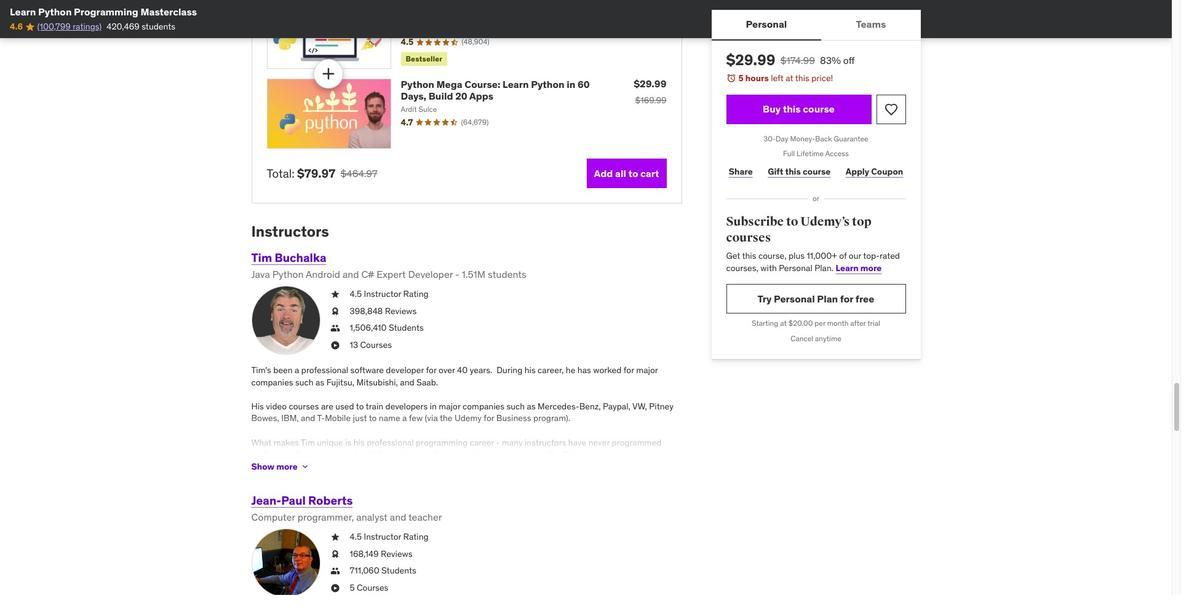 Task type: locate. For each thing, give the bounding box(es) containing it.
show
[[251, 461, 274, 472]]

48904 reviews element
[[462, 37, 489, 47]]

1 horizontal spatial such
[[507, 401, 525, 412]]

over inside the 'tim's been a professional software developer for over 40 years.  during his career, he has worked for major companies such as fujitsu, mitsubishi, and saab.'
[[439, 365, 455, 376]]

major up vw,
[[636, 365, 658, 376]]

in up (via
[[430, 401, 437, 412]]

more down professionally,
[[276, 461, 298, 472]]

0 horizontal spatial major
[[439, 401, 460, 412]]

xsmall image up trained
[[300, 462, 310, 472]]

students down distinguished
[[374, 473, 408, 484]]

a inside the what makes tim unique is his professional programming career - many instructors have never programmed professionally, let alone had a distinguished professional development career like tim.
[[360, 449, 364, 460]]

(100,799 ratings)
[[37, 21, 102, 32]]

1 vertical spatial courses
[[289, 401, 319, 412]]

and inside jean-paul roberts computer programmer, analyst and teacher
[[390, 511, 406, 523]]

learn more
[[836, 263, 882, 274]]

show more button
[[251, 455, 310, 479]]

this down $174.99
[[795, 73, 809, 84]]

jean-paul roberts computer programmer, analyst and teacher
[[251, 493, 442, 523]]

0 horizontal spatial professional
[[301, 365, 348, 376]]

0 vertical spatial 4.5
[[401, 36, 414, 48]]

tim's down paul
[[279, 509, 299, 521]]

1 vertical spatial rating
[[403, 532, 429, 543]]

4.5 instructor rating up 168,149 reviews
[[350, 532, 429, 543]]

java
[[251, 268, 270, 280]]

30-
[[764, 134, 776, 143]]

more inside button
[[276, 461, 298, 472]]

2 horizontal spatial professional
[[420, 449, 467, 460]]

instructors
[[525, 437, 566, 448]]

at inside 'tim has trained over 1.51 million students how to program, way more than a typical it professor at a college does in a lifetime.'
[[614, 473, 622, 484]]

0 vertical spatial companies
[[251, 377, 293, 388]]

1 vertical spatial career
[[522, 449, 546, 460]]

has down show more
[[268, 473, 281, 484]]

courses down roberts
[[301, 509, 331, 521]]

1 vertical spatial instructor
[[364, 532, 401, 543]]

5 for 5 hours left at this price!
[[738, 73, 744, 84]]

in
[[251, 509, 258, 521]]

as left fujitsu,
[[316, 377, 324, 388]]

courses up ibm,
[[289, 401, 319, 412]]

- up the development
[[496, 437, 500, 448]]

over left 40
[[439, 365, 455, 376]]

as up the business
[[527, 401, 536, 412]]

2 vertical spatial tim
[[251, 473, 265, 484]]

2 vertical spatial xsmall image
[[330, 532, 340, 544]]

all
[[615, 167, 626, 179]]

get
[[511, 509, 523, 521]]

his right is
[[354, 437, 365, 448]]

add all to cart button
[[587, 159, 666, 188]]

0 vertical spatial 5
[[738, 73, 744, 84]]

build
[[429, 90, 453, 102]]

1 vertical spatial at
[[780, 319, 787, 328]]

learn right course:
[[503, 78, 529, 90]]

xsmall image
[[330, 289, 340, 301], [330, 339, 340, 352], [330, 532, 340, 544]]

a left few
[[402, 413, 407, 424]]

1 vertical spatial college
[[558, 509, 586, 521]]

0 horizontal spatial more
[[276, 461, 298, 472]]

courses inside his video courses are used to train developers in major companies such as mercedes-benz, paypal, vw, pitney bowes, ibm, and t-mobile just to name a few (via the udemy for business program).
[[289, 401, 319, 412]]

this for gift
[[785, 166, 801, 177]]

over left 1.51
[[312, 473, 329, 484]]

students inside 'tim has trained over 1.51 million students how to program, way more than a typical it professor at a college does in a lifetime.'
[[374, 473, 408, 484]]

course for gift this course
[[803, 166, 831, 177]]

0 horizontal spatial college
[[558, 509, 586, 521]]

mega
[[436, 78, 462, 90]]

ardit
[[401, 105, 417, 114]]

students down 398,848 reviews
[[389, 323, 424, 334]]

1.51m
[[462, 268, 485, 280]]

try personal plan for free
[[758, 293, 874, 305]]

tim inside 'tim has trained over 1.51 million students how to program, way more than a typical it professor at a college does in a lifetime.'
[[251, 473, 265, 484]]

1 horizontal spatial 5
[[738, 73, 744, 84]]

1 instructor from the top
[[364, 289, 401, 300]]

1 xsmall image from the top
[[330, 289, 340, 301]]

instructor up 168,149 reviews
[[364, 532, 401, 543]]

and left t-
[[301, 413, 315, 424]]

xsmall image for 398,848 reviews
[[330, 306, 340, 318]]

had
[[343, 449, 358, 460]]

420,469
[[107, 21, 140, 32]]

money-
[[790, 134, 815, 143]]

2 horizontal spatial in
[[567, 78, 575, 90]]

personal down plus
[[779, 263, 812, 274]]

for inside his video courses are used to train developers in major companies such as mercedes-benz, paypal, vw, pitney bowes, ibm, and t-mobile just to name a few (via the udemy for business program).
[[484, 413, 494, 424]]

0 vertical spatial more
[[860, 263, 882, 274]]

and left c#
[[343, 268, 359, 280]]

0 vertical spatial such
[[295, 377, 314, 388]]

this for buy
[[783, 103, 801, 115]]

xsmall image for 5 courses
[[330, 583, 340, 595]]

to inside 'tim has trained over 1.51 million students how to program, way more than a typical it professor at a college does in a lifetime.'
[[428, 473, 436, 484]]

2 vertical spatial more
[[491, 473, 511, 484]]

at
[[786, 73, 793, 84], [780, 319, 787, 328], [614, 473, 622, 484]]

reviews
[[385, 306, 417, 317], [381, 549, 412, 560]]

students inside tim buchalka java python android and c# expert developer - 1.51m students
[[488, 268, 526, 280]]

2 vertical spatial at
[[614, 473, 622, 484]]

buy this course button
[[726, 94, 871, 124]]

benz,
[[579, 401, 601, 412]]

t-
[[317, 413, 325, 424]]

how
[[410, 473, 426, 484]]

has right he
[[577, 365, 591, 376]]

0 vertical spatial are
[[321, 401, 333, 412]]

c#
[[361, 268, 374, 280]]

students for tim buchalka
[[389, 323, 424, 334]]

courses for tim buchalka
[[360, 339, 392, 351]]

at inside starting at $20.00 per month after trial cancel anytime
[[780, 319, 787, 328]]

are up t-
[[321, 401, 333, 412]]

it professor
[[566, 473, 612, 484]]

a right the been
[[295, 365, 299, 376]]

1 rating from the top
[[403, 289, 429, 300]]

for right worked
[[624, 365, 634, 376]]

1 vertical spatial -
[[496, 437, 500, 448]]

during
[[497, 365, 522, 376]]

0 vertical spatial xsmall image
[[330, 289, 340, 301]]

business
[[496, 413, 531, 424]]

xsmall image left "5 courses"
[[330, 583, 340, 595]]

0 horizontal spatial 5
[[350, 583, 355, 594]]

college
[[630, 473, 658, 484], [558, 509, 586, 521]]

course down lifetime
[[803, 166, 831, 177]]

1 vertical spatial course
[[803, 166, 831, 177]]

tim's left the been
[[251, 365, 271, 376]]

0 vertical spatial in
[[567, 78, 575, 90]]

1 vertical spatial in
[[430, 401, 437, 412]]

college left the does
[[630, 473, 658, 484]]

(48,904)
[[462, 37, 489, 46]]

0 horizontal spatial tim's
[[251, 365, 271, 376]]

add
[[594, 167, 613, 179]]

1 vertical spatial as
[[527, 401, 536, 412]]

more down the top-
[[860, 263, 882, 274]]

has inside 'tim has trained over 1.51 million students how to program, way more than a typical it professor at a college does in a lifetime.'
[[268, 473, 281, 484]]

for left free
[[840, 293, 853, 305]]

0 vertical spatial has
[[577, 365, 591, 376]]

reviews up 1,506,410 students
[[385, 306, 417, 317]]

1 horizontal spatial more
[[491, 473, 511, 484]]

courses down 1,506,410
[[360, 339, 392, 351]]

4.5 up 168,149
[[350, 532, 362, 543]]

0 horizontal spatial career
[[470, 437, 494, 448]]

0 vertical spatial his
[[524, 365, 536, 376]]

0 horizontal spatial learn
[[10, 6, 36, 18]]

tim inside the what makes tim unique is his professional programming career - many instructors have never programmed professionally, let alone had a distinguished professional development career like tim.
[[301, 437, 315, 448]]

such up the business
[[507, 401, 525, 412]]

1 vertical spatial professional
[[367, 437, 414, 448]]

0 vertical spatial programming
[[416, 437, 468, 448]]

1 vertical spatial reviews
[[381, 549, 412, 560]]

1 horizontal spatial -
[[496, 437, 500, 448]]

tim up let
[[301, 437, 315, 448]]

2 vertical spatial 4.5
[[350, 532, 362, 543]]

1.51
[[331, 473, 345, 484]]

2 course from the top
[[803, 166, 831, 177]]

learn
[[10, 6, 36, 18], [503, 78, 529, 90], [836, 263, 859, 274]]

1 vertical spatial major
[[439, 401, 460, 412]]

students down masterclass
[[142, 21, 175, 32]]

python mega course: learn python in 60 days, build 20 apps ardit sulce
[[401, 78, 590, 114]]

- left 1.51m
[[455, 268, 459, 280]]

1 horizontal spatial major
[[636, 365, 658, 376]]

are down roberts
[[334, 509, 346, 521]]

apply coupon button
[[843, 159, 906, 184]]

jose
[[401, 24, 415, 34]]

2 xsmall image from the top
[[330, 339, 340, 352]]

rating down teacher on the bottom left of page
[[403, 532, 429, 543]]

reviews up 711,060 students
[[381, 549, 412, 560]]

companies up udemy at bottom
[[463, 401, 504, 412]]

a right than
[[532, 473, 537, 484]]

mitsubishi,
[[356, 377, 398, 388]]

and inside tim buchalka java python android and c# expert developer - 1.51m students
[[343, 268, 359, 280]]

his right during
[[524, 365, 536, 376]]

a right had
[[360, 449, 364, 460]]

1 vertical spatial 5
[[350, 583, 355, 594]]

4.5 for jean-paul roberts
[[350, 532, 362, 543]]

0 vertical spatial as
[[316, 377, 324, 388]]

course for buy this course
[[803, 103, 835, 115]]

subscribe
[[726, 214, 784, 229]]

1 horizontal spatial companies
[[463, 401, 504, 412]]

professional up fujitsu,
[[301, 365, 348, 376]]

jose portilla
[[401, 24, 440, 34]]

0 horizontal spatial programming
[[416, 437, 468, 448]]

major up the
[[439, 401, 460, 412]]

portilla
[[417, 24, 440, 34]]

college inside 'tim has trained over 1.51 million students how to program, way more than a typical it professor at a college does in a lifetime.'
[[630, 473, 658, 484]]

2 4.5 instructor rating from the top
[[350, 532, 429, 543]]

free
[[856, 293, 874, 305]]

at left $20.00
[[780, 319, 787, 328]]

xsmall image down android
[[330, 289, 340, 301]]

5 down 711,060
[[350, 583, 355, 594]]

analyst
[[356, 511, 387, 523]]

1 vertical spatial xsmall image
[[330, 339, 340, 352]]

1 vertical spatial students
[[381, 566, 416, 577]]

course inside button
[[803, 103, 835, 115]]

1 horizontal spatial his
[[524, 365, 536, 376]]

in inside python mega course: learn python in 60 days, build 20 apps ardit sulce
[[567, 78, 575, 90]]

2 horizontal spatial learn
[[836, 263, 859, 274]]

for up saab.
[[426, 365, 436, 376]]

xsmall image down programmer,
[[330, 532, 340, 544]]

0 horizontal spatial $29.99
[[634, 77, 666, 90]]

or
[[813, 194, 819, 203]]

courses down 711,060
[[357, 583, 388, 594]]

0 horizontal spatial over
[[312, 473, 329, 484]]

1 vertical spatial courses
[[357, 583, 388, 594]]

0 vertical spatial major
[[636, 365, 658, 376]]

courses for jean-paul roberts
[[357, 583, 388, 594]]

2 rating from the top
[[403, 532, 429, 543]]

1 horizontal spatial as
[[527, 401, 536, 412]]

2 instructor from the top
[[364, 532, 401, 543]]

more inside 'tim has trained over 1.51 million students how to program, way more than a typical it professor at a college does in a lifetime.'
[[491, 473, 511, 484]]

course
[[803, 103, 835, 115], [803, 166, 831, 177]]

4.5 up 398,848
[[350, 289, 362, 300]]

4.7
[[401, 117, 413, 128]]

0 horizontal spatial has
[[268, 473, 281, 484]]

1 vertical spatial programming
[[588, 509, 640, 521]]

to right all
[[628, 167, 638, 179]]

this up courses,
[[742, 251, 756, 262]]

as inside his video courses are used to train developers in major companies such as mercedes-benz, paypal, vw, pitney bowes, ibm, and t-mobile just to name a few (via the udemy for business program).
[[527, 401, 536, 412]]

subscribe to udemy's top courses
[[726, 214, 871, 245]]

13 courses
[[350, 339, 392, 351]]

1 4.5 instructor rating from the top
[[350, 289, 429, 300]]

career
[[470, 437, 494, 448], [522, 449, 546, 460]]

0 vertical spatial tim's
[[251, 365, 271, 376]]

1 horizontal spatial over
[[439, 365, 455, 376]]

students down 168,149 reviews
[[381, 566, 416, 577]]

xsmall image left 1,506,410
[[330, 323, 340, 335]]

course up back
[[803, 103, 835, 115]]

share
[[729, 166, 753, 177]]

0 vertical spatial learn
[[10, 6, 36, 18]]

and left by
[[390, 511, 406, 523]]

of
[[839, 251, 847, 262]]

1 vertical spatial tim's
[[279, 509, 299, 521]]

xsmall image for 168,149 reviews
[[330, 549, 340, 561]]

instructor up 398,848 reviews
[[364, 289, 401, 300]]

rating for tim buchalka
[[403, 289, 429, 300]]

tim buchalka link
[[251, 250, 326, 265]]

companies down the been
[[251, 377, 293, 388]]

in fact, tim's courses are often purchased by students struggling to get through college programming courses.
[[251, 509, 674, 521]]

398,848
[[350, 306, 383, 317]]

ibm,
[[281, 413, 299, 424]]

starting
[[752, 319, 778, 328]]

buchalka
[[275, 250, 326, 265]]

xsmall image for tim buchalka
[[330, 289, 340, 301]]

0 horizontal spatial his
[[354, 437, 365, 448]]

1 vertical spatial has
[[268, 473, 281, 484]]

1 course from the top
[[803, 103, 835, 115]]

rating down "developer"
[[403, 289, 429, 300]]

tim down show
[[251, 473, 265, 484]]

over inside 'tim has trained over 1.51 million students how to program, way more than a typical it professor at a college does in a lifetime.'
[[312, 473, 329, 484]]

2 vertical spatial in
[[251, 485, 258, 496]]

personal up $20.00
[[774, 293, 815, 305]]

at right left
[[786, 73, 793, 84]]

professionally,
[[251, 449, 306, 460]]

a inside the 'tim's been a professional software developer for over 40 years.  during his career, he has worked for major companies such as fujitsu, mitsubishi, and saab.'
[[295, 365, 299, 376]]

xsmall image left 398,848
[[330, 306, 340, 318]]

0 vertical spatial course
[[803, 103, 835, 115]]

1 horizontal spatial $29.99
[[726, 50, 775, 70]]

courses down "subscribe"
[[726, 230, 771, 245]]

0 vertical spatial professional
[[301, 365, 348, 376]]

0 horizontal spatial are
[[321, 401, 333, 412]]

in
[[567, 78, 575, 90], [430, 401, 437, 412], [251, 485, 258, 496]]

students right by
[[424, 509, 458, 521]]

gift this course link
[[765, 159, 833, 184]]

are inside his video courses are used to train developers in major companies such as mercedes-benz, paypal, vw, pitney bowes, ibm, and t-mobile just to name a few (via the udemy for business program).
[[321, 401, 333, 412]]

- inside tim buchalka java python android and c# expert developer - 1.51m students
[[455, 268, 459, 280]]

rating for jean-paul roberts
[[403, 532, 429, 543]]

1 vertical spatial learn
[[503, 78, 529, 90]]

5 right alarm icon
[[738, 73, 744, 84]]

xsmall image left 168,149
[[330, 549, 340, 561]]

python left 60
[[531, 78, 564, 90]]

as inside the 'tim's been a professional software developer for over 40 years.  during his career, he has worked for major companies such as fujitsu, mitsubishi, and saab.'
[[316, 377, 324, 388]]

learn more link
[[836, 263, 882, 274]]

1 vertical spatial tim
[[301, 437, 315, 448]]

2 horizontal spatial more
[[860, 263, 882, 274]]

used
[[335, 401, 354, 412]]

month
[[827, 319, 849, 328]]

4.5 for tim buchalka
[[350, 289, 362, 300]]

tim up java
[[251, 250, 272, 265]]

1 vertical spatial 4.5
[[350, 289, 362, 300]]

tab list
[[711, 10, 921, 41]]

students right 1.51m
[[488, 268, 526, 280]]

0 vertical spatial tim
[[251, 250, 272, 265]]

python up (100,799
[[38, 6, 72, 18]]

tim inside tim buchalka java python android and c# expert developer - 1.51m students
[[251, 250, 272, 265]]

xsmall image for jean-paul roberts
[[330, 532, 340, 544]]

0 horizontal spatial companies
[[251, 377, 293, 388]]

4.5 instructor rating
[[350, 289, 429, 300], [350, 532, 429, 543]]

168,149 reviews
[[350, 549, 412, 560]]

xsmall image left 711,060
[[330, 566, 340, 578]]

this right buy at top right
[[783, 103, 801, 115]]

1 horizontal spatial college
[[630, 473, 658, 484]]

4.5 down the jose
[[401, 36, 414, 48]]

0 vertical spatial -
[[455, 268, 459, 280]]

0 vertical spatial college
[[630, 473, 658, 484]]

this
[[795, 73, 809, 84], [783, 103, 801, 115], [785, 166, 801, 177], [742, 251, 756, 262]]

at right it professor
[[614, 473, 622, 484]]

0 horizontal spatial -
[[455, 268, 459, 280]]

to inside 'subscribe to udemy's top courses'
[[786, 214, 798, 229]]

major
[[636, 365, 658, 376], [439, 401, 460, 412]]

1 horizontal spatial career
[[522, 449, 546, 460]]

programming down the
[[416, 437, 468, 448]]

personal up $29.99 $174.99 83% off
[[746, 18, 787, 30]]

fujitsu,
[[326, 377, 354, 388]]

masterclass
[[141, 6, 197, 18]]

gift this course
[[768, 166, 831, 177]]

this inside button
[[783, 103, 801, 115]]

python down 'tim buchalka' link
[[272, 268, 304, 280]]

our
[[849, 251, 861, 262]]

$29.99 up "hours"
[[726, 50, 775, 70]]

2 vertical spatial professional
[[420, 449, 467, 460]]

0 vertical spatial 4.5 instructor rating
[[350, 289, 429, 300]]

2 vertical spatial learn
[[836, 263, 859, 274]]

60
[[578, 78, 590, 90]]

- inside the what makes tim unique is his professional programming career - many instructors have never programmed professionally, let alone had a distinguished professional development career like tim.
[[496, 437, 500, 448]]

1 vertical spatial such
[[507, 401, 525, 412]]

1 vertical spatial over
[[312, 473, 329, 484]]

0 vertical spatial courses
[[726, 230, 771, 245]]

in left 60
[[567, 78, 575, 90]]

more right way
[[491, 473, 511, 484]]

0 vertical spatial reviews
[[385, 306, 417, 317]]

1 horizontal spatial learn
[[503, 78, 529, 90]]

1 horizontal spatial in
[[430, 401, 437, 412]]

such inside his video courses are used to train developers in major companies such as mercedes-benz, paypal, vw, pitney bowes, ibm, and t-mobile just to name a few (via the udemy for business program).
[[507, 401, 525, 412]]

this inside get this course, plus 11,000+ of our top-rated courses, with personal plan.
[[742, 251, 756, 262]]

and down developer at the bottom left
[[400, 377, 414, 388]]

to down train
[[369, 413, 377, 424]]

xsmall image left 13
[[330, 339, 340, 352]]

1 horizontal spatial programming
[[588, 509, 640, 521]]

1 vertical spatial personal
[[779, 263, 812, 274]]

xsmall image
[[330, 306, 340, 318], [330, 323, 340, 335], [300, 462, 310, 472], [330, 549, 340, 561], [330, 566, 340, 578], [330, 583, 340, 595]]

does
[[660, 473, 679, 484]]

to left udemy's
[[786, 214, 798, 229]]

students
[[142, 21, 175, 32], [488, 268, 526, 280], [374, 473, 408, 484], [424, 509, 458, 521]]

professional up distinguished
[[367, 437, 414, 448]]

career down the instructors
[[522, 449, 546, 460]]

professional up program,
[[420, 449, 467, 460]]

programming inside the what makes tim unique is his professional programming career - many instructors have never programmed professionally, let alone had a distinguished professional development career like tim.
[[416, 437, 468, 448]]

the
[[440, 413, 452, 424]]

programming down it professor
[[588, 509, 640, 521]]

1 vertical spatial 4.5 instructor rating
[[350, 532, 429, 543]]

major inside the 'tim's been a professional software developer for over 40 years.  during his career, he has worked for major companies such as fujitsu, mitsubishi, and saab.'
[[636, 365, 658, 376]]

1 vertical spatial companies
[[463, 401, 504, 412]]

3 xsmall image from the top
[[330, 532, 340, 544]]

tim for buchalka
[[251, 250, 272, 265]]

than
[[513, 473, 530, 484]]



Task type: describe. For each thing, give the bounding box(es) containing it.
xsmall image inside show more button
[[300, 462, 310, 472]]

get this course, plus 11,000+ of our top-rated courses, with personal plan.
[[726, 251, 900, 274]]

this for get
[[742, 251, 756, 262]]

gift
[[768, 166, 783, 177]]

2 vertical spatial personal
[[774, 293, 815, 305]]

20
[[455, 90, 467, 102]]

roberts
[[308, 493, 353, 508]]

1 horizontal spatial tim's
[[279, 509, 299, 521]]

his
[[251, 401, 264, 412]]

expert
[[377, 268, 406, 280]]

plan
[[817, 293, 838, 305]]

total:
[[267, 166, 295, 181]]

$29.99 for $29.99 $169.99
[[634, 77, 666, 90]]

(100,799
[[37, 21, 71, 32]]

4.5 instructor rating for tim buchalka
[[350, 289, 429, 300]]

and inside the 'tim's been a professional software developer for over 40 years.  during his career, he has worked for major companies such as fujitsu, mitsubishi, and saab.'
[[400, 377, 414, 388]]

developers
[[385, 401, 428, 412]]

to left get
[[501, 509, 509, 521]]

tim's inside the 'tim's been a professional software developer for over 40 years.  during his career, he has worked for major companies such as fujitsu, mitsubishi, and saab.'
[[251, 365, 271, 376]]

instructor for tim buchalka
[[364, 289, 401, 300]]

price!
[[811, 73, 833, 84]]

companies inside the 'tim's been a professional software developer for over 40 years.  during his career, he has worked for major companies such as fujitsu, mitsubishi, and saab.'
[[251, 377, 293, 388]]

show more
[[251, 461, 298, 472]]

programming
[[74, 6, 138, 18]]

software
[[350, 365, 384, 376]]

often
[[348, 509, 368, 521]]

reviews for jean-paul roberts
[[381, 549, 412, 560]]

course,
[[758, 251, 786, 262]]

xsmall image for 1,506,410 students
[[330, 323, 340, 335]]

tim for has
[[251, 473, 265, 484]]

64679 reviews element
[[461, 117, 489, 128]]

0 vertical spatial at
[[786, 73, 793, 84]]

5 for 5 courses
[[350, 583, 355, 594]]

his video courses are used to train developers in major companies such as mercedes-benz, paypal, vw, pitney bowes, ibm, and t-mobile just to name a few (via the udemy for business program).
[[251, 401, 673, 424]]

420,469 students
[[107, 21, 175, 32]]

0 vertical spatial career
[[470, 437, 494, 448]]

such inside the 'tim's been a professional software developer for over 40 years.  during his career, he has worked for major companies such as fujitsu, mitsubishi, and saab.'
[[295, 377, 314, 388]]

13
[[350, 339, 358, 351]]

sulce
[[419, 105, 437, 114]]

typical
[[539, 473, 564, 484]]

jean-paul roberts image
[[251, 529, 320, 595]]

top-
[[863, 251, 880, 262]]

83%
[[820, 54, 841, 66]]

companies inside his video courses are used to train developers in major companies such as mercedes-benz, paypal, vw, pitney bowes, ibm, and t-mobile just to name a few (via the udemy for business program).
[[463, 401, 504, 412]]

distinguished
[[366, 449, 418, 460]]

trial
[[867, 319, 880, 328]]

wishlist image
[[884, 102, 898, 117]]

711,060 students
[[350, 566, 416, 577]]

career,
[[538, 365, 564, 376]]

courses inside 'subscribe to udemy's top courses'
[[726, 230, 771, 245]]

python inside tim buchalka java python android and c# expert developer - 1.51m students
[[272, 268, 304, 280]]

to up just
[[356, 401, 364, 412]]

day
[[776, 134, 788, 143]]

$174.99
[[780, 54, 815, 66]]

mobile
[[325, 413, 351, 424]]

reviews for tim buchalka
[[385, 306, 417, 317]]

million
[[347, 473, 372, 484]]

1 horizontal spatial professional
[[367, 437, 414, 448]]

have
[[568, 437, 586, 448]]

1,506,410 students
[[350, 323, 424, 334]]

4.5 instructor rating for jean-paul roberts
[[350, 532, 429, 543]]

off
[[843, 54, 855, 66]]

hours
[[745, 73, 769, 84]]

more for show more
[[276, 461, 298, 472]]

fact,
[[260, 509, 277, 521]]

jean-
[[251, 493, 281, 508]]

like
[[548, 449, 561, 460]]

his inside the 'tim's been a professional software developer for over 40 years.  during his career, he has worked for major companies such as fujitsu, mitsubishi, and saab.'
[[524, 365, 536, 376]]

pitney
[[649, 401, 673, 412]]

through
[[525, 509, 556, 521]]

to inside button
[[628, 167, 638, 179]]

worked
[[593, 365, 622, 376]]

$169.99
[[635, 94, 666, 106]]

1 vertical spatial are
[[334, 509, 346, 521]]

ratings)
[[73, 21, 102, 32]]

30-day money-back guarantee full lifetime access
[[764, 134, 868, 158]]

buy
[[763, 103, 781, 115]]

(64,679)
[[461, 117, 489, 127]]

711,060
[[350, 566, 379, 577]]

learn python programming masterclass
[[10, 6, 197, 18]]

guarantee
[[834, 134, 868, 143]]

learn for learn python programming masterclass
[[10, 6, 36, 18]]

name
[[379, 413, 400, 424]]

learn inside python mega course: learn python in 60 days, build 20 apps ardit sulce
[[503, 78, 529, 90]]

teams
[[856, 18, 886, 30]]

xsmall image for 711,060 students
[[330, 566, 340, 578]]

168,149
[[350, 549, 379, 560]]

courses.
[[642, 509, 674, 521]]

python down bestseller
[[401, 78, 434, 90]]

2 vertical spatial courses
[[301, 509, 331, 521]]

apps
[[469, 90, 493, 102]]

development
[[469, 449, 520, 460]]

learn for learn more
[[836, 263, 859, 274]]

$29.99 for $29.99 $174.99 83% off
[[726, 50, 775, 70]]

a right it professor
[[624, 473, 628, 484]]

$79.97
[[297, 166, 335, 181]]

tab list containing personal
[[711, 10, 921, 41]]

$29.99 $174.99 83% off
[[726, 50, 855, 70]]

add all to cart
[[594, 167, 659, 179]]

5 hours left at this price!
[[738, 73, 833, 84]]

more for learn more
[[860, 263, 882, 274]]

get
[[726, 251, 740, 262]]

paypal,
[[603, 401, 630, 412]]

398,848 reviews
[[350, 306, 417, 317]]

- for makes
[[496, 437, 500, 448]]

in inside his video courses are used to train developers in major companies such as mercedes-benz, paypal, vw, pitney bowes, ibm, and t-mobile just to name a few (via the udemy for business program).
[[430, 401, 437, 412]]

mercedes-
[[538, 401, 579, 412]]

and inside his video courses are used to train developers in major companies such as mercedes-benz, paypal, vw, pitney bowes, ibm, and t-mobile just to name a few (via the udemy for business program).
[[301, 413, 315, 424]]

students for jean-paul roberts
[[381, 566, 416, 577]]

access
[[825, 149, 849, 158]]

his inside the what makes tim unique is his professional programming career - many instructors have never programmed professionally, let alone had a distinguished professional development career like tim.
[[354, 437, 365, 448]]

- for buchalka
[[455, 268, 459, 280]]

4.6
[[10, 21, 23, 32]]

bowes,
[[251, 413, 279, 424]]

personal inside get this course, plus 11,000+ of our top-rated courses, with personal plan.
[[779, 263, 812, 274]]

few
[[409, 413, 423, 424]]

apply
[[846, 166, 869, 177]]

alarm image
[[726, 73, 736, 83]]

major inside his video courses are used to train developers in major companies such as mercedes-benz, paypal, vw, pitney bowes, ibm, and t-mobile just to name a few (via the udemy for business program).
[[439, 401, 460, 412]]

professional inside the 'tim's been a professional software developer for over 40 years.  during his career, he has worked for major companies such as fujitsu, mitsubishi, and saab.'
[[301, 365, 348, 376]]

purchased
[[370, 509, 411, 521]]

in inside 'tim has trained over 1.51 million students how to program, way more than a typical it professor at a college does in a lifetime.'
[[251, 485, 258, 496]]

personal inside button
[[746, 18, 787, 30]]

instructors
[[251, 222, 329, 241]]

instructor for jean-paul roberts
[[364, 532, 401, 543]]

developer
[[408, 268, 453, 280]]

a inside his video courses are used to train developers in major companies such as mercedes-benz, paypal, vw, pitney bowes, ibm, and t-mobile just to name a few (via the udemy for business program).
[[402, 413, 407, 424]]

tim.
[[563, 449, 579, 460]]

vw,
[[632, 401, 647, 412]]

many
[[502, 437, 523, 448]]

plus
[[789, 251, 805, 262]]

11,000+
[[807, 251, 837, 262]]

a left lifetime.
[[260, 485, 265, 496]]

what
[[251, 437, 272, 448]]

after
[[850, 319, 866, 328]]

tim buchalka image
[[251, 286, 320, 355]]

has inside the 'tim's been a professional software developer for over 40 years.  during his career, he has worked for major companies such as fujitsu, mitsubishi, and saab.'
[[577, 365, 591, 376]]

coupon
[[871, 166, 903, 177]]

try personal plan for free link
[[726, 284, 906, 314]]



Task type: vqa. For each thing, say whether or not it's contained in the screenshot.
let
yes



